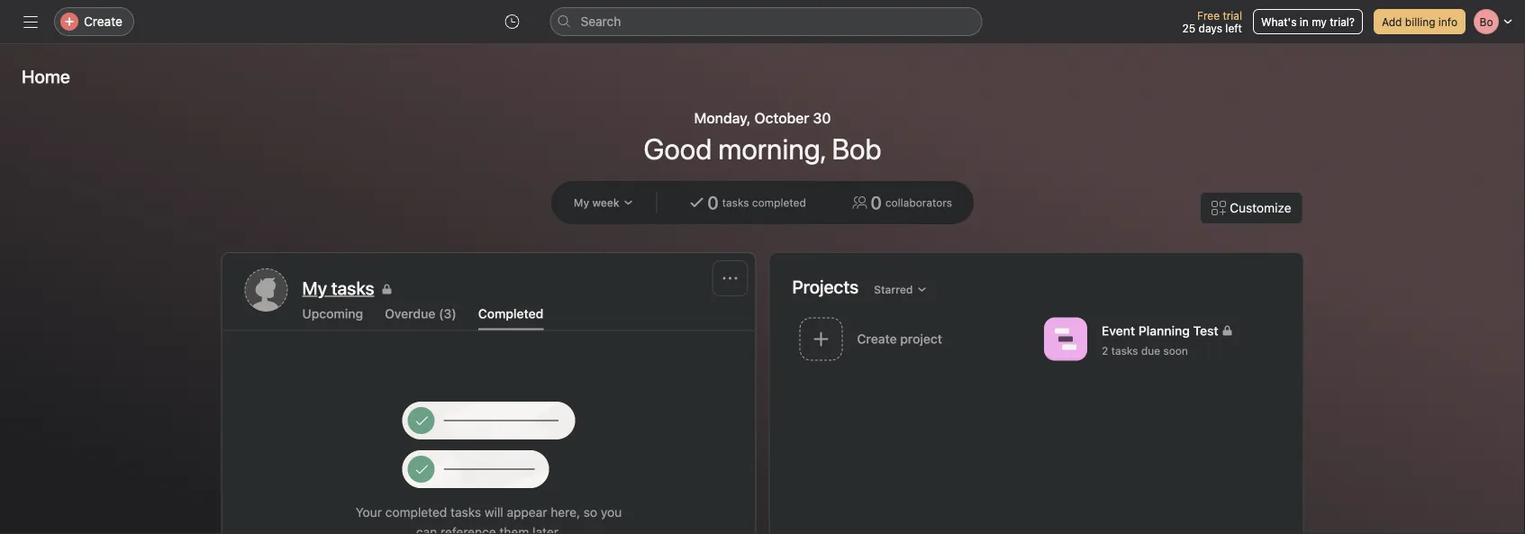 Task type: locate. For each thing, give the bounding box(es) containing it.
1 horizontal spatial tasks
[[722, 196, 749, 209]]

create project
[[857, 332, 943, 346]]

0
[[708, 192, 719, 213], [871, 192, 882, 213]]

1 vertical spatial tasks
[[1112, 344, 1139, 357]]

tasks
[[722, 196, 749, 209], [1112, 344, 1139, 357], [451, 505, 481, 520]]

your
[[356, 505, 382, 520]]

completed
[[478, 306, 544, 321]]

add billing info button
[[1374, 9, 1466, 34]]

completed for your
[[385, 505, 447, 520]]

2 tasks due soon
[[1102, 344, 1188, 357]]

0 horizontal spatial completed
[[385, 505, 447, 520]]

tasks up reference
[[451, 505, 481, 520]]

monday, october 30 good morning, bob
[[644, 109, 882, 166]]

october
[[755, 109, 810, 127]]

customize
[[1230, 200, 1292, 215]]

25
[[1183, 22, 1196, 34]]

days
[[1199, 22, 1223, 34]]

add billing info
[[1382, 15, 1458, 28]]

collaborators
[[886, 196, 953, 209]]

tasks completed
[[722, 196, 806, 209]]

info
[[1439, 15, 1458, 28]]

planning
[[1139, 323, 1190, 338]]

starred
[[874, 283, 913, 296]]

morning,
[[718, 132, 826, 166]]

0 horizontal spatial tasks
[[451, 505, 481, 520]]

my
[[574, 196, 590, 209]]

will
[[485, 505, 503, 520]]

monday,
[[694, 109, 751, 127]]

0 horizontal spatial 0
[[708, 192, 719, 213]]

completed inside your completed tasks will appear here, so you can reference them later.
[[385, 505, 447, 520]]

what's
[[1261, 15, 1297, 28]]

tasks down morning,
[[722, 196, 749, 209]]

appear
[[507, 505, 547, 520]]

completed
[[752, 196, 806, 209], [385, 505, 447, 520]]

2 vertical spatial tasks
[[451, 505, 481, 520]]

trial
[[1223, 9, 1243, 22]]

completed up can
[[385, 505, 447, 520]]

free trial 25 days left
[[1183, 9, 1243, 34]]

history image
[[505, 14, 519, 29]]

week
[[593, 196, 620, 209]]

completed button
[[478, 306, 544, 330]]

test
[[1194, 323, 1219, 338]]

billing
[[1406, 15, 1436, 28]]

you
[[601, 505, 622, 520]]

completed down morning,
[[752, 196, 806, 209]]

overdue (3)
[[385, 306, 457, 321]]

bob
[[832, 132, 882, 166]]

1 horizontal spatial completed
[[752, 196, 806, 209]]

tasks inside your completed tasks will appear here, so you can reference them later.
[[451, 505, 481, 520]]

0 vertical spatial completed
[[752, 196, 806, 209]]

1 0 from the left
[[708, 192, 719, 213]]

2 0 from the left
[[871, 192, 882, 213]]

timeline image
[[1055, 328, 1077, 350]]

your completed tasks will appear here, so you can reference them later.
[[356, 505, 622, 534]]

1 horizontal spatial 0
[[871, 192, 882, 213]]

(3)
[[439, 306, 457, 321]]

0 left tasks completed
[[708, 192, 719, 213]]

0 left collaborators
[[871, 192, 882, 213]]

create
[[84, 14, 123, 29]]

1 vertical spatial completed
[[385, 505, 447, 520]]

soon
[[1164, 344, 1188, 357]]

upcoming button
[[302, 306, 363, 330]]

create project link
[[793, 312, 1037, 367]]

good
[[644, 132, 712, 166]]

tasks right 2
[[1112, 344, 1139, 357]]



Task type: vqa. For each thing, say whether or not it's contained in the screenshot.
Create
yes



Task type: describe. For each thing, give the bounding box(es) containing it.
my tasks link
[[302, 276, 733, 301]]

projects
[[793, 276, 859, 297]]

create button
[[54, 7, 134, 36]]

30
[[813, 109, 831, 127]]

search button
[[550, 7, 983, 36]]

my week button
[[566, 190, 642, 215]]

customize button
[[1200, 192, 1303, 224]]

add profile photo image
[[245, 269, 288, 312]]

0 vertical spatial tasks
[[722, 196, 749, 209]]

completed for tasks
[[752, 196, 806, 209]]

2
[[1102, 344, 1109, 357]]

later.
[[533, 525, 561, 534]]

upcoming
[[302, 306, 363, 321]]

in
[[1300, 15, 1309, 28]]

event planning test
[[1102, 323, 1219, 338]]

them
[[500, 525, 529, 534]]

overdue (3) button
[[385, 306, 457, 330]]

trial?
[[1330, 15, 1355, 28]]

my week
[[574, 196, 620, 209]]

0 for tasks completed
[[708, 192, 719, 213]]

here,
[[551, 505, 580, 520]]

can
[[416, 525, 437, 534]]

2 horizontal spatial tasks
[[1112, 344, 1139, 357]]

so
[[584, 505, 598, 520]]

my tasks
[[302, 278, 374, 299]]

add
[[1382, 15, 1403, 28]]

what's in my trial?
[[1261, 15, 1355, 28]]

event
[[1102, 323, 1136, 338]]

home
[[22, 66, 70, 87]]

left
[[1226, 22, 1243, 34]]

due
[[1142, 344, 1161, 357]]

search list box
[[550, 7, 983, 36]]

reference
[[441, 525, 496, 534]]

overdue
[[385, 306, 436, 321]]

0 for collaborators
[[871, 192, 882, 213]]

expand sidebar image
[[23, 14, 38, 29]]

my
[[1312, 15, 1327, 28]]

what's in my trial? button
[[1253, 9, 1363, 34]]

search
[[581, 14, 621, 29]]

starred button
[[866, 277, 936, 302]]

free
[[1198, 9, 1220, 22]]



